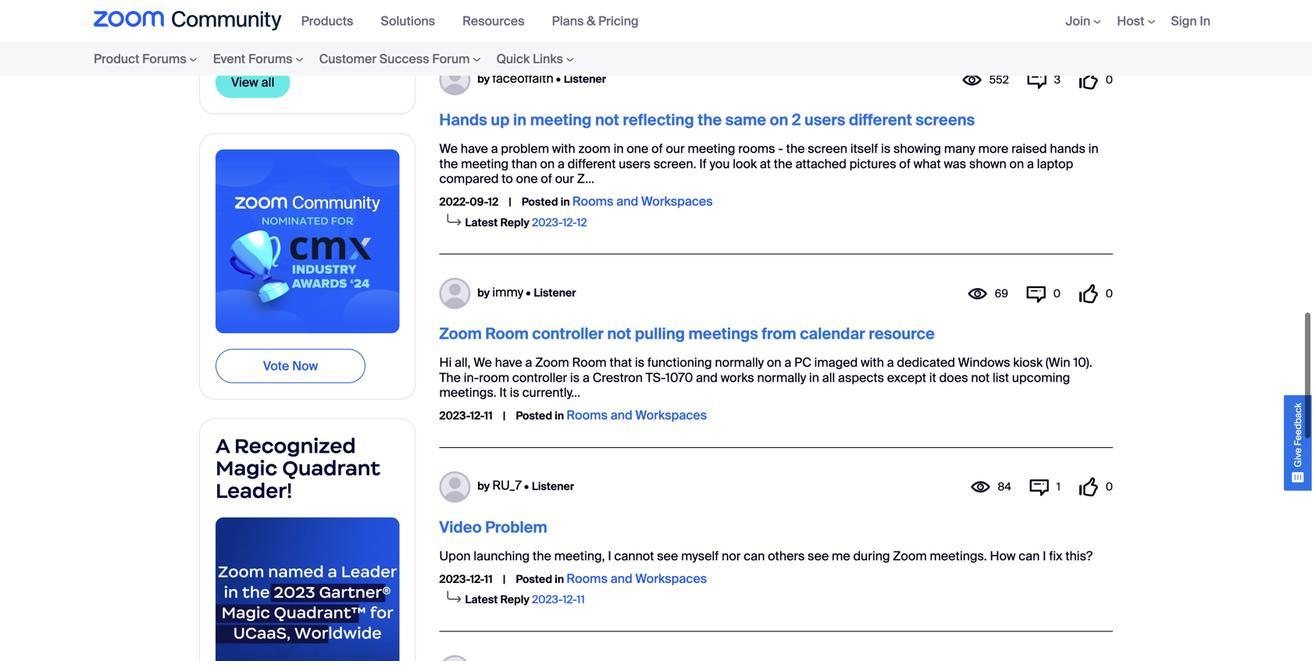 Task type: vqa. For each thing, say whether or not it's contained in the screenshot.
2022-09-12 | Posted in Rooms and Workspaces Latest Reply 2023-12-12
yes



Task type: describe. For each thing, give the bounding box(es) containing it.
3
[[1054, 73, 1061, 87]]

workspaces for problem
[[635, 571, 707, 587]]

hands
[[439, 110, 487, 130]]

event
[[213, 51, 245, 67]]

have inside hi all, we have a zoom room that is functioning normally on a pc imaged with a dedicated windows kiosk (win 10). the in-room controller is a crestron ts-1070 and works normally in all aspects except it does not list upcoming meetings. it is currently...
[[495, 355, 522, 371]]

meeting,
[[554, 548, 605, 565]]

0 horizontal spatial meeting
[[461, 156, 509, 172]]

1 vertical spatial workspaces
[[635, 407, 707, 424]]

in inside the 2023-12-11 | posted in rooms and workspaces
[[555, 409, 564, 423]]

0 horizontal spatial of
[[541, 171, 552, 187]]

2023-12-11 | posted in rooms and workspaces latest reply 2023-12-11
[[439, 571, 707, 607]]

we inside we have a problem with zoom in one of our meeting rooms - the screen itself is showing many more raised hands in the meeting than on a different users screen. if you look at the attached pictures of what was shown on a laptop compared to one of our z...
[[439, 141, 458, 157]]

forums for product forums
[[142, 51, 186, 67]]

this?
[[1065, 548, 1093, 565]]

have inside we have a problem with zoom in one of our meeting rooms - the screen itself is showing many more raised hands in the meeting than on a different users screen. if you look at the attached pictures of what was shown on a laptop compared to one of our z...
[[461, 141, 488, 157]]

in right zoom
[[614, 141, 624, 157]]

11 for 2023-12-11 | posted in rooms and workspaces latest reply 2023-12-11
[[484, 573, 493, 587]]

join
[[1066, 13, 1090, 29]]

12- inside 2022-09-12 | posted in rooms and workspaces latest reply 2023-12-12
[[563, 215, 577, 230]]

and for 2022-09-12 | posted in rooms and workspaces latest reply 2023-12-12
[[616, 193, 638, 210]]

2023- for 2023-12-11 | posted in rooms and workspaces latest reply 2023-12-11
[[439, 573, 470, 587]]

faceoffaith link
[[492, 70, 554, 87]]

0 vertical spatial 12
[[488, 195, 498, 209]]

in inside 2023-12-11 | posted in rooms and workspaces latest reply 2023-12-11
[[555, 573, 564, 587]]

latest for video
[[465, 593, 498, 607]]

1 vertical spatial 1
[[1057, 480, 1061, 495]]

2022-
[[439, 195, 470, 209]]

normally down from
[[757, 370, 806, 386]]

12- for 2023-12-13 | posted in
[[470, 1, 484, 16]]

calendar
[[800, 324, 865, 344]]

2 see from the left
[[808, 548, 829, 565]]

normally down meetings
[[715, 355, 764, 371]]

menu bar containing products
[[293, 0, 658, 42]]

| for 2022-09-12 | posted in rooms and workspaces latest reply 2023-12-12
[[509, 195, 511, 209]]

rooms for problem
[[567, 571, 608, 587]]

posted for 2022-09-12 | posted in rooms and workspaces latest reply 2023-12-12
[[522, 195, 558, 209]]

2023-12-11 link
[[532, 593, 585, 607]]

12- for 2023-12-11 | posted in rooms and workspaces latest reply 2023-12-11
[[470, 573, 484, 587]]

2023-12-12 link
[[532, 215, 587, 230]]

aspects
[[838, 370, 884, 386]]

resources link
[[462, 13, 536, 29]]

tom nko image
[[216, 5, 247, 36]]

1 vertical spatial our
[[555, 171, 574, 187]]

hands
[[1050, 141, 1086, 157]]

quick links
[[496, 51, 563, 67]]

posted for 2023-12-11 | posted in rooms and workspaces latest reply 2023-12-11
[[516, 573, 552, 587]]

success
[[379, 51, 429, 67]]

2022-09-12 | posted in rooms and workspaces latest reply 2023-12-12
[[439, 193, 713, 230]]

69
[[995, 287, 1008, 301]]

in inside hi all, we have a zoom room that is functioning normally on a pc imaged with a dedicated windows kiosk (win 10). the in-room controller is a crestron ts-1070 and works normally in all aspects except it does not list upcoming meetings. it is currently...
[[809, 370, 819, 386]]

in left &
[[557, 1, 567, 16]]

reflecting
[[623, 110, 694, 130]]

is right that on the left bottom of the page
[[635, 355, 644, 371]]

immy link
[[492, 284, 523, 301]]

cannot
[[614, 548, 654, 565]]

by for video
[[477, 479, 490, 494]]

1 can from the left
[[744, 548, 765, 565]]

0 horizontal spatial 1
[[395, 12, 399, 28]]

the
[[439, 370, 461, 386]]

0 vertical spatial room
[[485, 324, 529, 344]]

0 vertical spatial not
[[595, 110, 619, 130]]

currently...
[[522, 385, 580, 401]]

product forums
[[94, 51, 186, 67]]

functioning
[[647, 355, 712, 371]]

0 for video problem
[[1106, 480, 1113, 495]]

links
[[533, 51, 563, 67]]

forum
[[432, 51, 470, 67]]

and for 2023-12-11 | posted in rooms and workspaces
[[611, 407, 633, 424]]

0 vertical spatial zoom
[[439, 324, 482, 344]]

view
[[231, 74, 258, 91]]

552
[[989, 73, 1009, 87]]

ts-
[[646, 370, 665, 386]]

does
[[939, 370, 968, 386]]

in inside 2022-09-12 | posted in rooms and workspaces latest reply 2023-12-12
[[561, 195, 570, 209]]

plans & pricing
[[552, 13, 639, 29]]

rooms and workspaces link for not
[[572, 193, 713, 210]]

• for controller
[[526, 286, 531, 300]]

by for zoom
[[477, 286, 490, 300]]

leader!
[[216, 478, 292, 504]]

0 vertical spatial all
[[261, 74, 274, 91]]

2 horizontal spatial of
[[899, 156, 911, 172]]

and for 2023-12-11 | posted in rooms and workspaces latest reply 2023-12-11
[[611, 571, 633, 587]]

on right than
[[540, 156, 555, 172]]

the up the 2022-
[[439, 156, 458, 172]]

reply for problem
[[500, 593, 530, 607]]

0 vertical spatial controller
[[532, 324, 604, 344]]

on inside hi all, we have a zoom room that is functioning normally on a pc imaged with a dedicated windows kiosk (win 10). the in-room controller is a crestron ts-1070 and works normally in all aspects except it does not list upcoming meetings. it is currently...
[[767, 355, 781, 371]]

upcoming
[[1012, 370, 1070, 386]]

we inside hi all, we have a zoom room that is functioning normally on a pc imaged with a dedicated windows kiosk (win 10). the in-room controller is a crestron ts-1070 and works normally in all aspects except it does not list upcoming meetings. it is currently...
[[474, 355, 492, 371]]

now
[[292, 358, 318, 374]]

number of accepted solutions: 1 image
[[395, 0, 399, 44]]

vote
[[263, 358, 289, 374]]

upon launching the meeting, i cannot see myself nor can others see me during zoom meetings. how can i fix this?
[[439, 548, 1093, 565]]

| for 2023-12-11 | posted in rooms and workspaces latest reply 2023-12-11
[[503, 573, 506, 587]]

2 can from the left
[[1019, 548, 1040, 565]]

pricing
[[598, 13, 639, 29]]

itself
[[850, 141, 878, 157]]

vote now link
[[216, 349, 366, 383]]

0 for hands up in meeting not reflecting the same on 2 users different screens
[[1106, 73, 1113, 87]]

with inside hi all, we have a zoom room that is functioning normally on a pc imaged with a dedicated windows kiosk (win 10). the in-room controller is a crestron ts-1070 and works normally in all aspects except it does not list upcoming meetings. it is currently...
[[861, 355, 884, 371]]

0 for zoom room controller not pulling meetings from calendar resource
[[1106, 287, 1113, 301]]

2023- down meeting,
[[532, 593, 563, 607]]

a up currently...
[[525, 355, 532, 371]]

in-
[[464, 370, 479, 386]]

different inside we have a problem with zoom in one of our meeting rooms - the screen itself is showing many more raised hands in the meeting than on a different users screen. if you look at the attached pictures of what was shown on a laptop compared to one of our z...
[[568, 156, 616, 172]]

we have a problem with zoom in one of our meeting rooms - the screen itself is showing many more raised hands in the meeting than on a different users screen. if you look at the attached pictures of what was shown on a laptop compared to one of our z...
[[439, 141, 1099, 187]]

listener for not
[[534, 286, 576, 300]]

0 vertical spatial users
[[804, 110, 845, 130]]

controller inside hi all, we have a zoom room that is functioning normally on a pc imaged with a dedicated windows kiosk (win 10). the in-room controller is a crestron ts-1070 and works normally in all aspects except it does not list upcoming meetings. it is currently...
[[512, 370, 567, 386]]

join link
[[1066, 13, 1101, 29]]

by immy • listener
[[477, 284, 576, 301]]

pc
[[794, 355, 811, 371]]

except
[[887, 370, 926, 386]]

screen.
[[654, 156, 696, 172]]

all inside hi all, we have a zoom room that is functioning normally on a pc imaged with a dedicated windows kiosk (win 10). the in-room controller is a crestron ts-1070 and works normally in all aspects except it does not list upcoming meetings. it is currently...
[[822, 370, 835, 386]]

a left laptop
[[1027, 156, 1034, 172]]

it
[[499, 385, 507, 401]]

zoom inside hi all, we have a zoom room that is functioning normally on a pc imaged with a dedicated windows kiosk (win 10). the in-room controller is a crestron ts-1070 and works normally in all aspects except it does not list upcoming meetings. it is currently...
[[535, 355, 569, 371]]

list
[[993, 370, 1009, 386]]

to
[[502, 171, 513, 187]]

quick links link
[[489, 42, 582, 76]]

than
[[512, 156, 537, 172]]

workspaces for up
[[641, 193, 713, 210]]

with inside we have a problem with zoom in one of our meeting rooms - the screen itself is showing many more raised hands in the meeting than on a different users screen. if you look at the attached pictures of what was shown on a laptop compared to one of our z...
[[552, 141, 575, 157]]

z...
[[577, 171, 594, 187]]

video
[[439, 518, 482, 538]]

problem
[[485, 518, 547, 538]]

raised
[[1011, 141, 1047, 157]]

2023-12-11 | posted in rooms and workspaces
[[439, 407, 707, 424]]

the left 'same'
[[698, 110, 722, 130]]

listener inside by ru_7 • listener
[[532, 479, 574, 494]]

sign in link
[[1171, 13, 1211, 29]]

video problem
[[439, 518, 547, 538]]

in right up
[[513, 110, 527, 130]]

1 horizontal spatial meetings.
[[930, 548, 987, 565]]

pictures
[[850, 156, 896, 172]]

crestron
[[593, 370, 643, 386]]

works
[[721, 370, 754, 386]]

ru_7 link
[[492, 478, 522, 494]]

vote now
[[263, 358, 318, 374]]

it
[[929, 370, 936, 386]]

a left pc
[[784, 355, 791, 371]]

faceoffaith
[[492, 70, 554, 87]]



Task type: locate. For each thing, give the bounding box(es) containing it.
-
[[778, 141, 783, 157]]

0 horizontal spatial our
[[555, 171, 574, 187]]

a down up
[[491, 141, 498, 157]]

2 forums from the left
[[248, 51, 293, 67]]

0 vertical spatial have
[[461, 141, 488, 157]]

what
[[914, 156, 941, 172]]

have up compared
[[461, 141, 488, 157]]

hi all, we have a zoom room that is functioning normally on a pc imaged with a dedicated windows kiosk (win 10). the in-room controller is a crestron ts-1070 and works normally in all aspects except it does not list upcoming meetings. it is currently...
[[439, 355, 1092, 401]]

a left z...
[[558, 156, 565, 172]]

2 vertical spatial 11
[[577, 593, 585, 607]]

plans
[[552, 13, 584, 29]]

quadrant
[[282, 456, 380, 481]]

0 vertical spatial latest
[[465, 215, 498, 230]]

meeting down the "hands up in meeting not reflecting the same on 2 users different screens" 'link' at top
[[688, 141, 735, 157]]

0 vertical spatial different
[[849, 110, 912, 130]]

posted inside the 2023-12-11 | posted in rooms and workspaces
[[516, 409, 552, 423]]

1 horizontal spatial all
[[822, 370, 835, 386]]

(win
[[1046, 355, 1070, 371]]

can right nor
[[744, 548, 765, 565]]

you
[[710, 156, 730, 172]]

|
[[505, 1, 508, 16], [509, 195, 511, 209], [503, 409, 506, 423], [503, 573, 506, 587]]

different up 2022-09-12 | posted in rooms and workspaces latest reply 2023-12-12
[[568, 156, 616, 172]]

meetings. down all,
[[439, 385, 496, 401]]

1 vertical spatial listener
[[534, 286, 576, 300]]

posted right "13" at the top left of the page
[[518, 1, 555, 16]]

2 vertical spatial zoom
[[893, 548, 927, 565]]

1 vertical spatial latest
[[465, 593, 498, 607]]

1 horizontal spatial our
[[666, 141, 685, 157]]

a recognized magic quadrant leader! heading
[[216, 433, 399, 504]]

1 by from the top
[[477, 72, 490, 86]]

0 vertical spatial we
[[439, 141, 458, 157]]

listener inside by faceoffaith • listener
[[564, 72, 606, 86]]

by right faceoffaith image on the top left of page
[[477, 72, 490, 86]]

latest down launching
[[465, 593, 498, 607]]

listener
[[564, 72, 606, 86], [534, 286, 576, 300], [532, 479, 574, 494]]

listener right ru_7
[[532, 479, 574, 494]]

0 horizontal spatial can
[[744, 548, 765, 565]]

can
[[744, 548, 765, 565], [1019, 548, 1040, 565]]

ru_7 image
[[439, 472, 471, 503]]

controller down by immy • listener
[[532, 324, 604, 344]]

our left z...
[[555, 171, 574, 187]]

2 i from the left
[[1043, 548, 1046, 565]]

0 vertical spatial 11
[[484, 409, 493, 423]]

we
[[439, 141, 458, 157], [474, 355, 492, 371]]

tom-nko
[[259, 13, 305, 27]]

1 vertical spatial rooms and workspaces link
[[567, 407, 707, 424]]

1 horizontal spatial 12
[[577, 215, 587, 230]]

the right "-"
[[786, 141, 805, 157]]

84
[[998, 480, 1011, 495]]

resources
[[462, 13, 525, 29]]

ru_7
[[492, 478, 522, 494]]

0 vertical spatial meetings.
[[439, 385, 496, 401]]

12 down compared
[[488, 195, 498, 209]]

users inside we have a problem with zoom in one of our meeting rooms - the screen itself is showing many more raised hands in the meeting than on a different users screen. if you look at the attached pictures of what was shown on a laptop compared to one of our z...
[[619, 156, 651, 172]]

sign
[[1171, 13, 1197, 29]]

i left "fix"
[[1043, 548, 1046, 565]]

in
[[557, 1, 567, 16], [513, 110, 527, 130], [614, 141, 624, 157], [1088, 141, 1099, 157], [561, 195, 570, 209], [809, 370, 819, 386], [555, 409, 564, 423], [555, 573, 564, 587]]

posted for 2023-12-13 | posted in
[[518, 1, 555, 16]]

plans & pricing link
[[552, 13, 650, 29]]

have
[[461, 141, 488, 157], [495, 355, 522, 371]]

product
[[94, 51, 139, 67]]

we right all,
[[474, 355, 492, 371]]

see left myself
[[657, 548, 678, 565]]

latest inside 2022-09-12 | posted in rooms and workspaces latest reply 2023-12-12
[[465, 215, 498, 230]]

latest for hands
[[465, 215, 498, 230]]

shown
[[969, 156, 1007, 172]]

workspaces down 1070
[[635, 407, 707, 424]]

0 vertical spatial •
[[556, 72, 561, 86]]

2023- down than
[[532, 215, 563, 230]]

0 vertical spatial listener
[[564, 72, 606, 86]]

host
[[1117, 13, 1145, 29]]

all right the 'view' at the top
[[261, 74, 274, 91]]

1 vertical spatial with
[[861, 355, 884, 371]]

•
[[556, 72, 561, 86], [526, 286, 531, 300], [524, 479, 529, 494]]

i left the cannot
[[608, 548, 611, 565]]

products
[[301, 13, 353, 29]]

0 horizontal spatial room
[[485, 324, 529, 344]]

2 vertical spatial workspaces
[[635, 571, 707, 587]]

upon
[[439, 548, 471, 565]]

1070
[[665, 370, 693, 386]]

1 see from the left
[[657, 548, 678, 565]]

magic
[[216, 456, 277, 481]]

of right than
[[541, 171, 552, 187]]

many
[[944, 141, 975, 157]]

meetings. left how
[[930, 548, 987, 565]]

menu bar
[[293, 0, 658, 42], [1042, 0, 1218, 42], [62, 42, 613, 76]]

forums up the "view all"
[[248, 51, 293, 67]]

posted inside 2023-12-11 | posted in rooms and workspaces latest reply 2023-12-11
[[516, 573, 552, 587]]

sign in
[[1171, 13, 1211, 29]]

1 vertical spatial have
[[495, 355, 522, 371]]

12 down z...
[[577, 215, 587, 230]]

1 vertical spatial not
[[607, 324, 631, 344]]

| inside 2022-09-12 | posted in rooms and workspaces latest reply 2023-12-12
[[509, 195, 511, 209]]

posted down currently...
[[516, 409, 552, 423]]

1 vertical spatial 11
[[484, 573, 493, 587]]

users right 2
[[804, 110, 845, 130]]

2 vertical spatial rooms
[[567, 571, 608, 587]]

12- for 2023-12-11 | posted in rooms and workspaces
[[470, 409, 484, 423]]

if
[[699, 156, 707, 172]]

by inside by faceoffaith • listener
[[477, 72, 490, 86]]

| inside the 2023-12-11 | posted in rooms and workspaces
[[503, 409, 506, 423]]

of
[[651, 141, 663, 157], [899, 156, 911, 172], [541, 171, 552, 187]]

how
[[990, 548, 1016, 565]]

0 horizontal spatial different
[[568, 156, 616, 172]]

1 horizontal spatial different
[[849, 110, 912, 130]]

2 vertical spatial •
[[524, 479, 529, 494]]

host link
[[1117, 13, 1155, 29]]

meeting up zoom
[[530, 110, 592, 130]]

room left that on the left bottom of the page
[[572, 355, 607, 371]]

workspaces inside 2022-09-12 | posted in rooms and workspaces latest reply 2023-12-12
[[641, 193, 713, 210]]

posted for 2023-12-11 | posted in rooms and workspaces
[[516, 409, 552, 423]]

menu bar containing product forums
[[62, 42, 613, 76]]

menu bar containing join
[[1042, 0, 1218, 42]]

not left list
[[971, 370, 990, 386]]

1 vertical spatial room
[[572, 355, 607, 371]]

2 vertical spatial by
[[477, 479, 490, 494]]

3 by from the top
[[477, 479, 490, 494]]

posted
[[518, 1, 555, 16], [522, 195, 558, 209], [516, 409, 552, 423], [516, 573, 552, 587]]

meetings
[[689, 324, 758, 344]]

1 horizontal spatial one
[[627, 141, 649, 157]]

1 horizontal spatial can
[[1019, 548, 1040, 565]]

2 latest from the top
[[465, 593, 498, 607]]

2 vertical spatial listener
[[532, 479, 574, 494]]

1 vertical spatial controller
[[512, 370, 567, 386]]

one right to
[[516, 171, 538, 187]]

| for 2023-12-13 | posted in
[[505, 1, 508, 16]]

| for 2023-12-11 | posted in rooms and workspaces
[[503, 409, 506, 423]]

forums down community.title "image"
[[142, 51, 186, 67]]

not up zoom
[[595, 110, 619, 130]]

from
[[762, 324, 796, 344]]

rooms for up
[[572, 193, 614, 210]]

0 horizontal spatial zoom
[[439, 324, 482, 344]]

rooms inside 2023-12-11 | posted in rooms and workspaces latest reply 2023-12-11
[[567, 571, 608, 587]]

community.title image
[[94, 11, 282, 31]]

workspaces inside 2023-12-11 | posted in rooms and workspaces latest reply 2023-12-11
[[635, 571, 707, 587]]

rooms and workspaces link down screen.
[[572, 193, 713, 210]]

zoom up currently...
[[535, 355, 569, 371]]

hi
[[439, 355, 452, 371]]

in
[[1200, 13, 1211, 29]]

2023- inside 2022-09-12 | posted in rooms and workspaces latest reply 2023-12-12
[[532, 215, 563, 230]]

was
[[944, 156, 966, 172]]

1 horizontal spatial see
[[808, 548, 829, 565]]

1 horizontal spatial we
[[474, 355, 492, 371]]

reply inside 2022-09-12 | posted in rooms and workspaces latest reply 2023-12-12
[[500, 215, 530, 230]]

me
[[832, 548, 850, 565]]

1 horizontal spatial room
[[572, 355, 607, 371]]

in up 2023-12-12 link
[[561, 195, 570, 209]]

2 reply from the top
[[500, 593, 530, 607]]

0 vertical spatial by
[[477, 72, 490, 86]]

1 vertical spatial zoom
[[535, 355, 569, 371]]

posted inside 2022-09-12 | posted in rooms and workspaces latest reply 2023-12-12
[[522, 195, 558, 209]]

not up that on the left bottom of the page
[[607, 324, 631, 344]]

1 vertical spatial one
[[516, 171, 538, 187]]

on left 2
[[770, 110, 788, 130]]

1 horizontal spatial with
[[861, 355, 884, 371]]

different
[[849, 110, 912, 130], [568, 156, 616, 172]]

12-
[[470, 1, 484, 16], [563, 215, 577, 230], [470, 409, 484, 423], [470, 573, 484, 587], [563, 593, 577, 607]]

the right the at
[[774, 156, 793, 172]]

we down hands on the top left
[[439, 141, 458, 157]]

in right hands
[[1088, 141, 1099, 157]]

| down it
[[503, 409, 506, 423]]

2023- inside the 2023-12-11 | posted in rooms and workspaces
[[439, 409, 470, 423]]

zoom up all,
[[439, 324, 482, 344]]

1 vertical spatial by
[[477, 286, 490, 300]]

1 horizontal spatial of
[[651, 141, 663, 157]]

11
[[484, 409, 493, 423], [484, 573, 493, 587], [577, 593, 585, 607]]

listener inside by immy • listener
[[534, 286, 576, 300]]

is inside we have a problem with zoom in one of our meeting rooms - the screen itself is showing many more raised hands in the meeting than on a different users screen. if you look at the attached pictures of what was shown on a laptop compared to one of our z...
[[881, 141, 891, 157]]

1 vertical spatial we
[[474, 355, 492, 371]]

rooms
[[738, 141, 775, 157]]

1 vertical spatial 12
[[577, 215, 587, 230]]

reply inside 2023-12-11 | posted in rooms and workspaces latest reply 2023-12-11
[[500, 593, 530, 607]]

0 vertical spatial rooms
[[572, 193, 614, 210]]

1 horizontal spatial zoom
[[535, 355, 569, 371]]

2023- down the
[[439, 409, 470, 423]]

0 horizontal spatial i
[[608, 548, 611, 565]]

1 vertical spatial rooms
[[567, 407, 608, 424]]

hands up in meeting not reflecting the same on 2 users different screens
[[439, 110, 975, 130]]

users
[[804, 110, 845, 130], [619, 156, 651, 172]]

0 vertical spatial reply
[[500, 215, 530, 230]]

is right itself
[[881, 141, 891, 157]]

quick
[[496, 51, 530, 67]]

screens
[[916, 110, 975, 130]]

latest down 09-
[[465, 215, 498, 230]]

11 down meeting,
[[577, 593, 585, 607]]

workspaces down myself
[[635, 571, 707, 587]]

1 up customer success forum
[[395, 12, 399, 28]]

kiosk
[[1013, 355, 1043, 371]]

1 horizontal spatial meeting
[[530, 110, 592, 130]]

1 horizontal spatial users
[[804, 110, 845, 130]]

and inside 2022-09-12 | posted in rooms and workspaces latest reply 2023-12-12
[[616, 193, 638, 210]]

room inside hi all, we have a zoom room that is functioning normally on a pc imaged with a dedicated windows kiosk (win 10). the in-room controller is a crestron ts-1070 and works normally in all aspects except it does not list upcoming meetings. it is currently...
[[572, 355, 607, 371]]

view all
[[231, 74, 274, 91]]

posted up 2023-12-12 link
[[522, 195, 558, 209]]

1 horizontal spatial forums
[[248, 51, 293, 67]]

customer
[[319, 51, 377, 67]]

1 vertical spatial users
[[619, 156, 651, 172]]

| down to
[[509, 195, 511, 209]]

immy
[[492, 284, 523, 301]]

listener down &
[[564, 72, 606, 86]]

2023- for 2023-12-13 | posted in
[[439, 1, 470, 16]]

• for in
[[556, 72, 561, 86]]

| down launching
[[503, 573, 506, 587]]

0 horizontal spatial have
[[461, 141, 488, 157]]

launching
[[474, 548, 530, 565]]

12- inside the 2023-12-11 | posted in rooms and workspaces
[[470, 409, 484, 423]]

• inside by immy • listener
[[526, 286, 531, 300]]

• right ru_7
[[524, 479, 529, 494]]

0 horizontal spatial 12
[[488, 195, 498, 209]]

one down reflecting
[[627, 141, 649, 157]]

0 horizontal spatial forums
[[142, 51, 186, 67]]

by inside by ru_7 • listener
[[477, 479, 490, 494]]

meeting up 09-
[[461, 156, 509, 172]]

10).
[[1073, 355, 1092, 371]]

rooms and workspaces link down ts-
[[567, 407, 707, 424]]

0 horizontal spatial with
[[552, 141, 575, 157]]

• right immy link
[[526, 286, 531, 300]]

reply for up
[[500, 215, 530, 230]]

solutions link
[[381, 13, 447, 29]]

1 horizontal spatial i
[[1043, 548, 1046, 565]]

1 vertical spatial all
[[822, 370, 835, 386]]

0 horizontal spatial all
[[261, 74, 274, 91]]

1 latest from the top
[[465, 215, 498, 230]]

1 forums from the left
[[142, 51, 186, 67]]

windows
[[958, 355, 1010, 371]]

and inside 2023-12-11 | posted in rooms and workspaces latest reply 2023-12-11
[[611, 571, 633, 587]]

1 right 84
[[1057, 480, 1061, 495]]

latest inside 2023-12-11 | posted in rooms and workspaces latest reply 2023-12-11
[[465, 593, 498, 607]]

11 inside the 2023-12-11 | posted in rooms and workspaces
[[484, 409, 493, 423]]

faceoffaith image
[[439, 64, 471, 95]]

is right it
[[510, 385, 519, 401]]

zoom
[[578, 141, 611, 157]]

reply down to
[[500, 215, 530, 230]]

our left if
[[666, 141, 685, 157]]

1 i from the left
[[608, 548, 611, 565]]

2 horizontal spatial zoom
[[893, 548, 927, 565]]

a down resource
[[887, 355, 894, 371]]

room down immy link
[[485, 324, 529, 344]]

0 vertical spatial 1
[[395, 12, 399, 28]]

0 vertical spatial one
[[627, 141, 649, 157]]

all,
[[455, 355, 471, 371]]

listener for meeting
[[564, 72, 606, 86]]

forums for event forums
[[248, 51, 293, 67]]

imaged
[[814, 355, 858, 371]]

by inside by immy • listener
[[477, 286, 490, 300]]

0 horizontal spatial see
[[657, 548, 678, 565]]

rooms down currently...
[[567, 407, 608, 424]]

0 horizontal spatial we
[[439, 141, 458, 157]]

0 horizontal spatial users
[[619, 156, 651, 172]]

not
[[595, 110, 619, 130], [607, 324, 631, 344], [971, 370, 990, 386]]

2023- for 2023-12-11 | posted in rooms and workspaces
[[439, 409, 470, 423]]

| inside 2023-12-11 | posted in rooms and workspaces latest reply 2023-12-11
[[503, 573, 506, 587]]

a left crestron
[[583, 370, 590, 386]]

11 down launching
[[484, 573, 493, 587]]

1 vertical spatial meetings.
[[930, 548, 987, 565]]

fix
[[1049, 548, 1063, 565]]

hands up in meeting not reflecting the same on 2 users different screens link
[[439, 110, 975, 130]]

1 horizontal spatial have
[[495, 355, 522, 371]]

video problem link
[[439, 518, 547, 538]]

all right pc
[[822, 370, 835, 386]]

different up itself
[[849, 110, 912, 130]]

• inside by ru_7 • listener
[[524, 479, 529, 494]]

2023-12-13 | posted in
[[439, 1, 569, 16]]

2 vertical spatial rooms and workspaces link
[[567, 571, 707, 587]]

2 vertical spatial not
[[971, 370, 990, 386]]

reply left 2023-12-11 'link' at the bottom
[[500, 593, 530, 607]]

event forums link
[[205, 42, 311, 76]]

11 for 2023-12-11 | posted in rooms and workspaces
[[484, 409, 493, 423]]

2
[[792, 110, 801, 130]]

0 vertical spatial our
[[666, 141, 685, 157]]

not inside hi all, we have a zoom room that is functioning normally on a pc imaged with a dedicated windows kiosk (win 10). the in-room controller is a crestron ts-1070 and works normally in all aspects except it does not list upcoming meetings. it is currently...
[[971, 370, 990, 386]]

of down reflecting
[[651, 141, 663, 157]]

myself
[[681, 548, 719, 565]]

by left immy
[[477, 286, 490, 300]]

dedicated
[[897, 355, 955, 371]]

zoom room controller not pulling meetings from calendar resource
[[439, 324, 935, 344]]

screen
[[808, 141, 847, 157]]

1 vertical spatial different
[[568, 156, 616, 172]]

| right "13" at the top left of the page
[[505, 1, 508, 16]]

immy image
[[439, 278, 471, 309]]

0 horizontal spatial meetings.
[[439, 385, 496, 401]]

2 by from the top
[[477, 286, 490, 300]]

the
[[698, 110, 722, 130], [786, 141, 805, 157], [439, 156, 458, 172], [774, 156, 793, 172], [533, 548, 551, 565]]

have up it
[[495, 355, 522, 371]]

0 vertical spatial rooms and workspaces link
[[572, 193, 713, 210]]

11 down room
[[484, 409, 493, 423]]

2 horizontal spatial meeting
[[688, 141, 735, 157]]

and inside hi all, we have a zoom room that is functioning normally on a pc imaged with a dedicated windows kiosk (win 10). the in-room controller is a crestron ts-1070 and works normally in all aspects except it does not list upcoming meetings. it is currently...
[[696, 370, 718, 386]]

can right how
[[1019, 548, 1040, 565]]

meetings. inside hi all, we have a zoom room that is functioning normally on a pc imaged with a dedicated windows kiosk (win 10). the in-room controller is a crestron ts-1070 and works normally in all aspects except it does not list upcoming meetings. it is currently...
[[439, 385, 496, 401]]

rooms inside 2022-09-12 | posted in rooms and workspaces latest reply 2023-12-12
[[572, 193, 614, 210]]

tom-nko link
[[216, 5, 317, 36]]

listener right immy link
[[534, 286, 576, 300]]

zoom right 'during'
[[893, 548, 927, 565]]

1 vertical spatial reply
[[500, 593, 530, 607]]

rooms and workspaces link for pulling
[[567, 407, 707, 424]]

1 horizontal spatial 1
[[1057, 480, 1061, 495]]

products link
[[301, 13, 365, 29]]

see
[[657, 548, 678, 565], [808, 548, 829, 565]]

posted up 2023-12-11 'link' at the bottom
[[516, 573, 552, 587]]

is up the 2023-12-11 | posted in rooms and workspaces
[[570, 370, 580, 386]]

of left what at the right top of page
[[899, 156, 911, 172]]

on left pc
[[767, 355, 781, 371]]

with
[[552, 141, 575, 157], [861, 355, 884, 371]]

1 reply from the top
[[500, 215, 530, 230]]

customer success forum link
[[311, 42, 489, 76]]

with right imaged
[[861, 355, 884, 371]]

• inside by faceoffaith • listener
[[556, 72, 561, 86]]

solutions
[[381, 13, 435, 29]]

1 vertical spatial •
[[526, 286, 531, 300]]

a
[[216, 433, 229, 459]]

by for hands
[[477, 72, 490, 86]]

0 vertical spatial with
[[552, 141, 575, 157]]

in up 2023-12-11 'link' at the bottom
[[555, 573, 564, 587]]

0 horizontal spatial one
[[516, 171, 538, 187]]

rooms and workspaces link down the cannot
[[567, 571, 707, 587]]

the left meeting,
[[533, 548, 551, 565]]

0 vertical spatial workspaces
[[641, 193, 713, 210]]

product forums link
[[94, 42, 205, 76]]

on right more
[[1009, 156, 1024, 172]]

workspaces down screen.
[[641, 193, 713, 210]]



